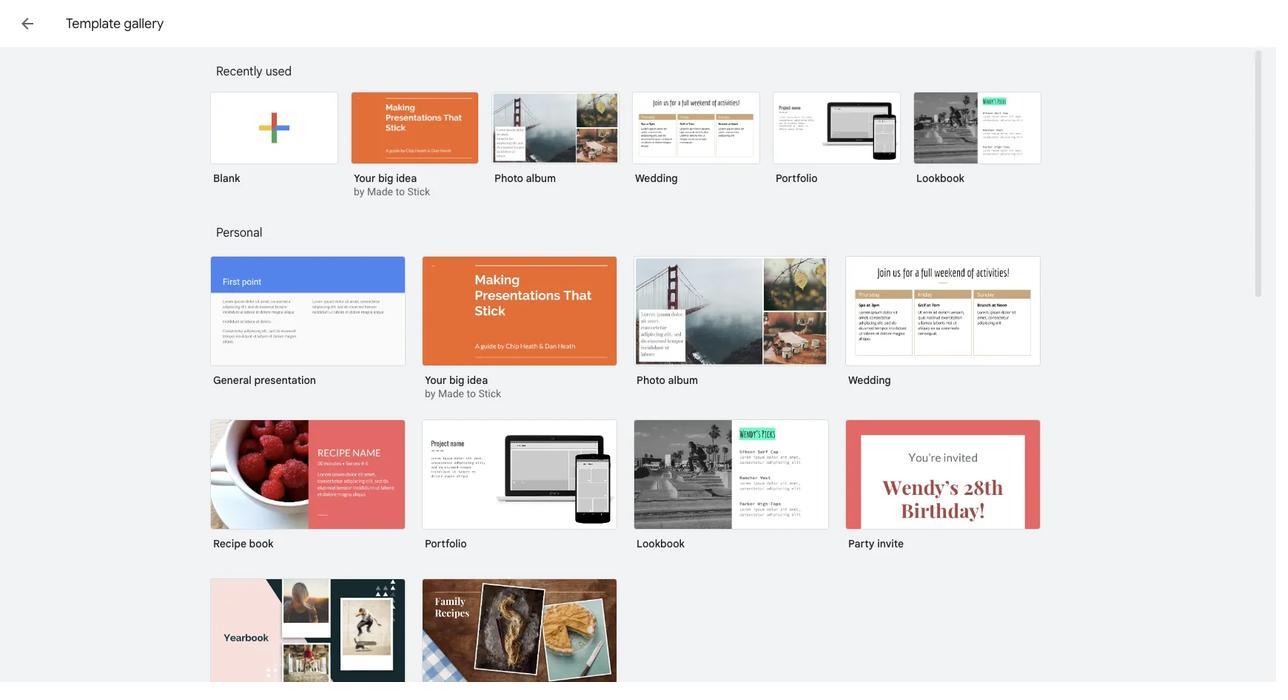 Task type: vqa. For each thing, say whether or not it's contained in the screenshot.
totals dropdown button
no



Task type: locate. For each thing, give the bounding box(es) containing it.
photo album option
[[492, 92, 620, 196], [634, 256, 829, 398]]

wedding inside personal 'list box'
[[849, 374, 891, 387]]

0 vertical spatial big
[[378, 172, 394, 185]]

presentation
[[254, 374, 316, 387]]

0 horizontal spatial portfolio
[[425, 538, 467, 551]]

0 vertical spatial portfolio
[[776, 172, 818, 185]]

1 vertical spatial portfolio
[[425, 538, 467, 551]]

photo album for recently used
[[495, 172, 556, 185]]

0 horizontal spatial wedding option
[[632, 92, 761, 196]]

wedding option
[[632, 92, 761, 196], [846, 256, 1041, 398]]

recipe book option
[[210, 420, 406, 561]]

used
[[266, 64, 292, 79]]

wedding option inside recently used list box
[[632, 92, 761, 196]]

0 vertical spatial stick
[[408, 186, 430, 198]]

0 vertical spatial made to stick link
[[367, 186, 430, 198]]

1 horizontal spatial photo album
[[637, 374, 698, 387]]

your big idea by made to stick inside personal 'list box'
[[425, 374, 501, 400]]

by
[[354, 186, 365, 198], [425, 388, 436, 400]]

stick inside personal 'list box'
[[479, 388, 501, 400]]

0 horizontal spatial idea
[[396, 172, 417, 185]]

made to stick link for recently used
[[367, 186, 430, 198]]

made to stick link
[[367, 186, 430, 198], [438, 388, 501, 400]]

2 option from the left
[[422, 579, 618, 683]]

portfolio
[[776, 172, 818, 185], [425, 538, 467, 551]]

by for personal
[[425, 388, 436, 400]]

1 horizontal spatial idea
[[467, 374, 488, 387]]

photo album inside recently used list box
[[495, 172, 556, 185]]

your big idea by made to stick
[[354, 172, 430, 198], [425, 374, 501, 400]]

0 horizontal spatial portfolio option
[[422, 420, 618, 561]]

made
[[367, 186, 393, 198], [438, 388, 464, 400]]

big
[[378, 172, 394, 185], [449, 374, 465, 387]]

0 vertical spatial your
[[354, 172, 376, 185]]

lookbook
[[917, 172, 965, 185], [637, 538, 685, 551]]

1 vertical spatial lookbook option
[[634, 420, 829, 561]]

idea inside personal 'list box'
[[467, 374, 488, 387]]

1 vertical spatial stick
[[479, 388, 501, 400]]

0 horizontal spatial lookbook
[[637, 538, 685, 551]]

portfolio option
[[773, 92, 901, 196], [422, 420, 618, 561]]

option
[[210, 579, 406, 683], [422, 579, 618, 683]]

photo album option for recently used
[[492, 92, 620, 196]]

album
[[526, 172, 556, 185], [668, 374, 698, 387]]

1 vertical spatial album
[[668, 374, 698, 387]]

made inside recently used list box
[[367, 186, 393, 198]]

0 horizontal spatial made to stick link
[[367, 186, 430, 198]]

recipe
[[213, 538, 247, 551]]

your big idea by made to stick inside recently used list box
[[354, 172, 430, 198]]

0 horizontal spatial photo
[[495, 172, 524, 185]]

1 vertical spatial made
[[438, 388, 464, 400]]

1 vertical spatial photo
[[637, 374, 666, 387]]

1 vertical spatial your
[[425, 374, 447, 387]]

0 horizontal spatial to
[[396, 186, 405, 198]]

0 horizontal spatial big
[[378, 172, 394, 185]]

idea
[[396, 172, 417, 185], [467, 374, 488, 387]]

0 vertical spatial photo album option
[[492, 92, 620, 196]]

photo album
[[495, 172, 556, 185], [637, 374, 698, 387]]

1 horizontal spatial made
[[438, 388, 464, 400]]

stick inside recently used list box
[[408, 186, 430, 198]]

photo inside recently used list box
[[495, 172, 524, 185]]

1 vertical spatial portfolio option
[[422, 420, 618, 561]]

1 horizontal spatial lookbook option
[[914, 92, 1042, 196]]

gallery
[[124, 15, 164, 32]]

0 horizontal spatial by
[[354, 186, 365, 198]]

by inside recently used list box
[[354, 186, 365, 198]]

0 horizontal spatial photo album option
[[492, 92, 620, 196]]

big for recently used
[[378, 172, 394, 185]]

made to stick link inside personal 'list box'
[[438, 388, 501, 400]]

1 vertical spatial photo album option
[[634, 256, 829, 398]]

0 horizontal spatial album
[[526, 172, 556, 185]]

invite
[[878, 538, 904, 551]]

1 horizontal spatial photo album option
[[634, 256, 829, 398]]

1 horizontal spatial by
[[425, 388, 436, 400]]

1 horizontal spatial portfolio option
[[773, 92, 901, 196]]

wedding
[[635, 172, 678, 185], [849, 374, 891, 387]]

1 vertical spatial wedding option
[[846, 256, 1041, 398]]

1 horizontal spatial photo
[[637, 374, 666, 387]]

1 horizontal spatial album
[[668, 374, 698, 387]]

slides link
[[47, 9, 124, 41]]

0 vertical spatial photo
[[495, 172, 524, 185]]

your big idea option
[[351, 92, 479, 200], [422, 256, 618, 402]]

1 vertical spatial your big idea by made to stick
[[425, 374, 501, 400]]

0 vertical spatial lookbook option
[[914, 92, 1042, 196]]

big inside personal 'list box'
[[449, 374, 465, 387]]

wedding option for personal
[[846, 256, 1041, 398]]

1 vertical spatial lookbook
[[637, 538, 685, 551]]

1 vertical spatial photo album
[[637, 374, 698, 387]]

0 vertical spatial portfolio option
[[773, 92, 901, 196]]

1 vertical spatial idea
[[467, 374, 488, 387]]

1 vertical spatial your big idea option
[[422, 256, 618, 402]]

big inside recently used list box
[[378, 172, 394, 185]]

portfolio inside recently used list box
[[776, 172, 818, 185]]

stick for recently used
[[408, 186, 430, 198]]

photo inside personal 'list box'
[[637, 374, 666, 387]]

0 vertical spatial album
[[526, 172, 556, 185]]

1 horizontal spatial made to stick link
[[438, 388, 501, 400]]

stick for personal
[[479, 388, 501, 400]]

0 horizontal spatial option
[[210, 579, 406, 683]]

0 vertical spatial lookbook
[[917, 172, 965, 185]]

0 horizontal spatial made
[[367, 186, 393, 198]]

photo album option for personal
[[634, 256, 829, 398]]

1 vertical spatial made to stick link
[[438, 388, 501, 400]]

idea for personal
[[467, 374, 488, 387]]

0 vertical spatial wedding option
[[632, 92, 761, 196]]

0 horizontal spatial lookbook option
[[634, 420, 829, 561]]

0 horizontal spatial stick
[[408, 186, 430, 198]]

1 vertical spatial wedding
[[849, 374, 891, 387]]

made inside personal 'list box'
[[438, 388, 464, 400]]

idea inside recently used list box
[[396, 172, 417, 185]]

0 vertical spatial idea
[[396, 172, 417, 185]]

0 vertical spatial made
[[367, 186, 393, 198]]

0 horizontal spatial your
[[354, 172, 376, 185]]

0 horizontal spatial photo album
[[495, 172, 556, 185]]

album inside recently used list box
[[526, 172, 556, 185]]

0 vertical spatial wedding
[[635, 172, 678, 185]]

recipe book
[[213, 538, 274, 551]]

0 vertical spatial by
[[354, 186, 365, 198]]

personal list box
[[210, 256, 1062, 683]]

recently used
[[216, 64, 292, 79]]

to inside personal 'list box'
[[467, 388, 476, 400]]

1 vertical spatial big
[[449, 374, 465, 387]]

1 horizontal spatial lookbook
[[917, 172, 965, 185]]

template gallery
[[66, 15, 164, 32]]

to inside recently used list box
[[396, 186, 405, 198]]

photo
[[495, 172, 524, 185], [637, 374, 666, 387]]

your inside recently used list box
[[354, 172, 376, 185]]

1 horizontal spatial big
[[449, 374, 465, 387]]

album for recently used
[[526, 172, 556, 185]]

1 horizontal spatial option
[[422, 579, 618, 683]]

photo album inside personal 'list box'
[[637, 374, 698, 387]]

your
[[354, 172, 376, 185], [425, 374, 447, 387]]

1 horizontal spatial to
[[467, 388, 476, 400]]

by inside personal 'list box'
[[425, 388, 436, 400]]

by for recently used
[[354, 186, 365, 198]]

album inside personal 'list box'
[[668, 374, 698, 387]]

choose template dialog dialog
[[0, 0, 1277, 683]]

lookbook option
[[914, 92, 1042, 196], [634, 420, 829, 561]]

made for recently used
[[367, 186, 393, 198]]

to
[[396, 186, 405, 198], [467, 388, 476, 400]]

1 horizontal spatial portfolio
[[776, 172, 818, 185]]

1 horizontal spatial wedding
[[849, 374, 891, 387]]

1 horizontal spatial your
[[425, 374, 447, 387]]

0 vertical spatial your big idea by made to stick
[[354, 172, 430, 198]]

your inside personal 'list box'
[[425, 374, 447, 387]]

0 vertical spatial your big idea option
[[351, 92, 479, 200]]

1 horizontal spatial wedding option
[[846, 256, 1041, 398]]

0 vertical spatial to
[[396, 186, 405, 198]]

0 vertical spatial photo album
[[495, 172, 556, 185]]

0 horizontal spatial wedding
[[635, 172, 678, 185]]

1 option from the left
[[210, 579, 406, 683]]

your big idea by made to stick for recently used
[[354, 172, 430, 198]]

wedding inside recently used list box
[[635, 172, 678, 185]]

wedding option inside personal 'list box'
[[846, 256, 1041, 398]]

1 vertical spatial to
[[467, 388, 476, 400]]

1 vertical spatial by
[[425, 388, 436, 400]]

made to stick link inside recently used list box
[[367, 186, 430, 198]]

1 horizontal spatial stick
[[479, 388, 501, 400]]

to for recently used
[[396, 186, 405, 198]]

photo for personal
[[637, 374, 666, 387]]

stick
[[408, 186, 430, 198], [479, 388, 501, 400]]



Task type: describe. For each thing, give the bounding box(es) containing it.
photo album for personal
[[637, 374, 698, 387]]

book
[[249, 538, 274, 551]]

big for personal
[[449, 374, 465, 387]]

blank option
[[210, 92, 338, 196]]

your big idea option for personal
[[422, 256, 618, 402]]

slides
[[83, 14, 124, 34]]

your big idea by made to stick for personal
[[425, 374, 501, 400]]

party
[[849, 538, 875, 551]]

made to stick link for personal
[[438, 388, 501, 400]]

general
[[213, 374, 252, 387]]

photo for recently used
[[495, 172, 524, 185]]

party invite
[[849, 538, 904, 551]]

to for personal
[[467, 388, 476, 400]]

general presentation option
[[210, 256, 406, 398]]

template
[[66, 15, 121, 32]]

portfolio inside personal 'list box'
[[425, 538, 467, 551]]

your big idea option for recently used
[[351, 92, 479, 200]]

recently used list box
[[210, 89, 1062, 218]]

party invite option
[[846, 420, 1041, 615]]

your for personal
[[425, 374, 447, 387]]

idea for recently used
[[396, 172, 417, 185]]

portfolio option inside recently used list box
[[773, 92, 901, 196]]

wedding for personal
[[849, 374, 891, 387]]

made for personal
[[438, 388, 464, 400]]

your for recently used
[[354, 172, 376, 185]]

lookbook option inside personal 'list box'
[[634, 420, 829, 561]]

wedding option for recently used
[[632, 92, 761, 196]]

album for personal
[[668, 374, 698, 387]]

general presentation
[[213, 374, 316, 387]]

lookbook inside personal 'list box'
[[637, 538, 685, 551]]

lookbook option inside recently used list box
[[914, 92, 1042, 196]]

personal
[[216, 225, 263, 240]]

wedding for recently used
[[635, 172, 678, 185]]

blank
[[213, 172, 240, 185]]

recently
[[216, 64, 263, 79]]

lookbook inside recently used list box
[[917, 172, 965, 185]]



